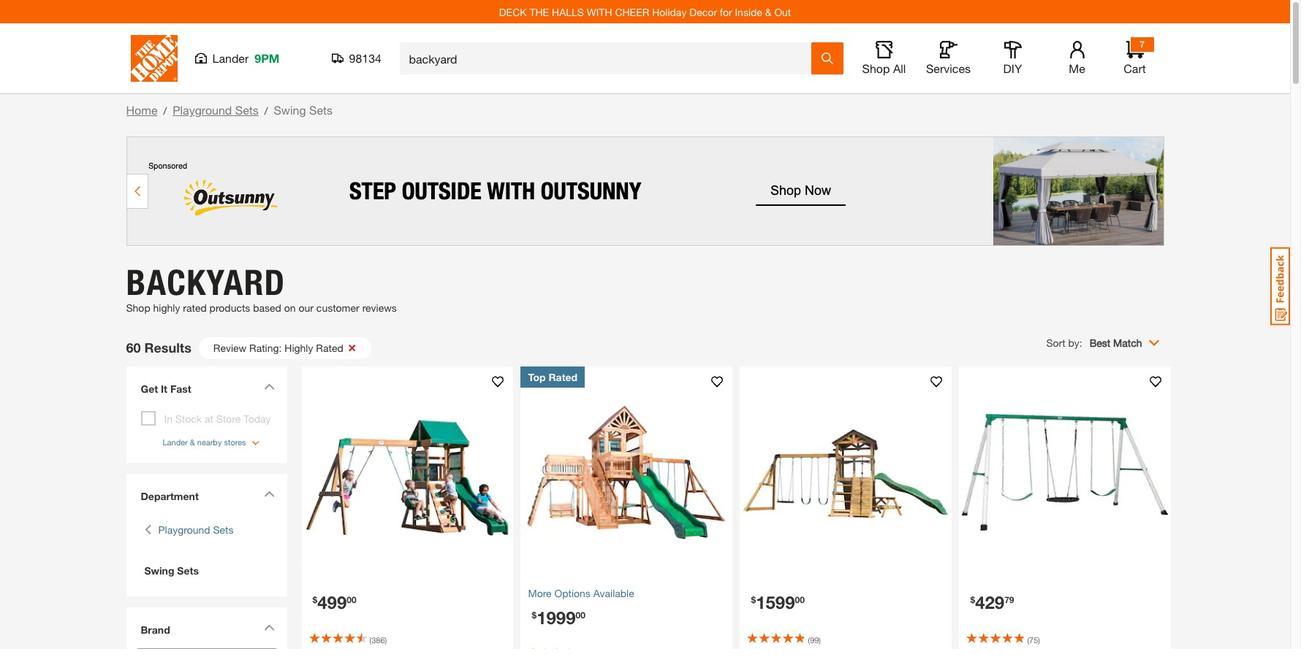 Task type: describe. For each thing, give the bounding box(es) containing it.
little brutus heavy-duty metal a-frame swing set image
[[959, 367, 1171, 579]]

386
[[371, 636, 385, 645]]

fast
[[170, 383, 191, 395]]

holiday
[[652, 5, 687, 18]]

in stock at store today link
[[164, 413, 271, 425]]

) for 499
[[385, 636, 387, 645]]

available
[[593, 587, 634, 600]]

top rated
[[528, 371, 578, 383]]

79
[[1004, 595, 1014, 606]]

sets down lander 9pm at the top left of the page
[[235, 103, 259, 117]]

halls
[[552, 5, 584, 18]]

( 99 )
[[808, 636, 821, 645]]

cheer
[[615, 5, 649, 18]]

today
[[244, 413, 271, 425]]

0 horizontal spatial &
[[190, 437, 195, 447]]

review rating: highly rated
[[213, 342, 343, 354]]

get
[[141, 383, 158, 395]]

9pm
[[255, 51, 280, 65]]

stores
[[224, 437, 246, 447]]

inside
[[735, 5, 762, 18]]

0 vertical spatial playground sets link
[[173, 103, 259, 117]]

lander 9pm
[[212, 51, 280, 65]]

( 386 )
[[370, 636, 387, 645]]

the
[[530, 5, 549, 18]]

products
[[209, 302, 250, 314]]

sets inside swing sets link
[[177, 565, 199, 577]]

429
[[975, 592, 1004, 613]]

home link
[[126, 103, 158, 117]]

back caret image
[[144, 523, 151, 538]]

it
[[161, 383, 167, 395]]

out
[[774, 5, 791, 18]]

more options available link
[[528, 586, 725, 601]]

0 vertical spatial playground
[[173, 103, 232, 117]]

sets down 'department' link
[[213, 524, 234, 537]]

our
[[299, 302, 314, 314]]

rated
[[183, 302, 207, 314]]

( 75 )
[[1027, 636, 1040, 645]]

1999
[[537, 608, 576, 628]]

$ for 499
[[312, 595, 317, 606]]

60
[[126, 340, 141, 356]]

0 vertical spatial &
[[765, 5, 772, 18]]

( for 1599
[[808, 636, 810, 645]]

$ for 1999
[[532, 610, 537, 621]]

backyard shop highly rated products based on our customer reviews
[[126, 261, 397, 314]]

highly
[[153, 302, 180, 314]]

department
[[141, 490, 199, 503]]

$ 1599 00
[[751, 592, 805, 613]]

all
[[893, 61, 906, 75]]

get it fast
[[141, 383, 191, 395]]

review
[[213, 342, 246, 354]]

me button
[[1054, 41, 1100, 76]]

cart
[[1124, 61, 1146, 75]]

diy
[[1003, 61, 1022, 75]]

home
[[126, 103, 158, 117]]

by:
[[1068, 337, 1082, 349]]

75
[[1029, 636, 1038, 645]]

at
[[205, 413, 213, 425]]

$ for 429
[[970, 595, 975, 606]]

$ for 1599
[[751, 595, 756, 606]]

$ 499 00
[[312, 592, 356, 613]]

nearby
[[197, 437, 222, 447]]

buckley hill all cedar swing playset image
[[302, 367, 513, 579]]

backyard
[[126, 261, 285, 304]]

based
[[253, 302, 281, 314]]

more
[[528, 587, 552, 600]]

lander & nearby stores
[[163, 437, 246, 447]]

review rating: highly rated button
[[199, 337, 371, 359]]

deck the halls with cheer holiday decor for inside & out link
[[499, 5, 791, 18]]

1 / from the left
[[163, 105, 167, 117]]

rating:
[[249, 342, 282, 354]]

brand link
[[133, 615, 280, 649]]

services button
[[925, 41, 972, 76]]



Task type: locate. For each thing, give the bounding box(es) containing it.
stock
[[175, 413, 202, 425]]

/
[[163, 105, 167, 117], [264, 105, 268, 117]]

98134
[[349, 51, 382, 65]]

) for 1599
[[819, 636, 821, 645]]

get it fast link
[[133, 374, 280, 408]]

home / playground sets / swing sets
[[126, 103, 333, 117]]

sets down playground sets
[[177, 565, 199, 577]]

1599
[[756, 592, 795, 613]]

1 vertical spatial playground sets link
[[158, 523, 234, 538]]

sets down 98134 button on the top
[[309, 103, 333, 117]]

shop
[[862, 61, 890, 75], [126, 302, 150, 314]]

in stock at store today
[[164, 413, 271, 425]]

lander
[[212, 51, 249, 65], [163, 437, 188, 447]]

store
[[216, 413, 241, 425]]

2 caret icon image from the top
[[264, 491, 274, 498]]

2 horizontal spatial (
[[1027, 636, 1029, 645]]

shop all button
[[861, 41, 907, 76]]

caret icon image
[[264, 383, 274, 390], [264, 491, 274, 498], [264, 625, 274, 632]]

swing down 9pm
[[274, 103, 306, 117]]

caret icon image inside get it fast link
[[264, 383, 274, 390]]

diy button
[[989, 41, 1036, 76]]

highly
[[285, 342, 313, 354]]

results
[[144, 340, 191, 356]]

swing down back caret icon
[[144, 565, 174, 577]]

1 vertical spatial &
[[190, 437, 195, 447]]

sort
[[1046, 337, 1065, 349]]

1 vertical spatial swing
[[144, 565, 174, 577]]

playground sets link down lander 9pm at the top left of the page
[[173, 103, 259, 117]]

brand
[[141, 624, 170, 637]]

lander for lander & nearby stores
[[163, 437, 188, 447]]

What can we help you find today? search field
[[409, 43, 810, 74]]

1 horizontal spatial 00
[[576, 610, 585, 621]]

playground right home
[[173, 103, 232, 117]]

0 horizontal spatial rated
[[316, 342, 343, 354]]

1 horizontal spatial )
[[819, 636, 821, 645]]

caribbean all cedar swing playset image
[[521, 367, 733, 579]]

0 vertical spatial swing
[[274, 103, 306, 117]]

playground
[[173, 103, 232, 117], [158, 524, 210, 537]]

caret icon image inside 'department' link
[[264, 491, 274, 498]]

for
[[720, 5, 732, 18]]

the home depot logo image
[[130, 35, 177, 82]]

rated right the highly
[[316, 342, 343, 354]]

2 ( from the left
[[808, 636, 810, 645]]

1 horizontal spatial lander
[[212, 51, 249, 65]]

caret icon image for brand
[[264, 625, 274, 632]]

sets
[[235, 103, 259, 117], [309, 103, 333, 117], [213, 524, 234, 537], [177, 565, 199, 577]]

00 inside $ 1599 00
[[795, 595, 805, 606]]

/ down 9pm
[[264, 105, 268, 117]]

sort by: best match
[[1046, 337, 1142, 349]]

shop inside backyard shop highly rated products based on our customer reviews
[[126, 302, 150, 314]]

$ 429 79
[[970, 592, 1014, 613]]

playground sets link down 'department' link
[[158, 523, 234, 538]]

& left nearby
[[190, 437, 195, 447]]

more options available
[[528, 587, 634, 600]]

1 horizontal spatial (
[[808, 636, 810, 645]]

99
[[810, 636, 819, 645]]

1 horizontal spatial swing
[[274, 103, 306, 117]]

1 vertical spatial shop
[[126, 302, 150, 314]]

0 horizontal spatial 00
[[347, 595, 356, 606]]

Search text field
[[137, 649, 276, 650]]

customer
[[316, 302, 359, 314]]

0 vertical spatial lander
[[212, 51, 249, 65]]

)
[[385, 636, 387, 645], [819, 636, 821, 645], [1038, 636, 1040, 645]]

deck the halls with cheer holiday decor for inside & out
[[499, 5, 791, 18]]

00 inside $ 1999 00
[[576, 610, 585, 621]]

0 vertical spatial shop
[[862, 61, 890, 75]]

caret icon image for department
[[264, 491, 274, 498]]

2 ) from the left
[[819, 636, 821, 645]]

60 results
[[126, 340, 191, 356]]

( for 499
[[370, 636, 371, 645]]

caret icon image inside brand link
[[264, 625, 274, 632]]

1 horizontal spatial shop
[[862, 61, 890, 75]]

& left out
[[765, 5, 772, 18]]

1 horizontal spatial /
[[264, 105, 268, 117]]

rated
[[316, 342, 343, 354], [549, 371, 578, 383]]

1 vertical spatial playground
[[158, 524, 210, 537]]

7
[[1140, 39, 1145, 50]]

cart 7
[[1124, 39, 1146, 75]]

in
[[164, 413, 172, 425]]

3 ) from the left
[[1038, 636, 1040, 645]]

playground sets
[[158, 524, 234, 537]]

$ inside $ 499 00
[[312, 595, 317, 606]]

0 horizontal spatial lander
[[163, 437, 188, 447]]

00 inside $ 499 00
[[347, 595, 356, 606]]

499
[[317, 592, 347, 613]]

(
[[370, 636, 371, 645], [808, 636, 810, 645], [1027, 636, 1029, 645]]

0 horizontal spatial swing
[[144, 565, 174, 577]]

rated right top
[[549, 371, 578, 383]]

$ inside $ 1999 00
[[532, 610, 537, 621]]

2 horizontal spatial 00
[[795, 595, 805, 606]]

00 for 1599
[[795, 595, 805, 606]]

1 vertical spatial rated
[[549, 371, 578, 383]]

98134 button
[[331, 51, 382, 66]]

department link
[[133, 482, 280, 512]]

shop left highly
[[126, 302, 150, 314]]

1 vertical spatial caret icon image
[[264, 491, 274, 498]]

options
[[554, 587, 590, 600]]

swing sets link
[[141, 564, 272, 579]]

top
[[528, 371, 546, 383]]

3 ( from the left
[[1027, 636, 1029, 645]]

1 horizontal spatial rated
[[549, 371, 578, 383]]

/ right home link
[[163, 105, 167, 117]]

lander left 9pm
[[212, 51, 249, 65]]

lander down in
[[163, 437, 188, 447]]

2 horizontal spatial )
[[1038, 636, 1040, 645]]

&
[[765, 5, 772, 18], [190, 437, 195, 447]]

feedback link image
[[1270, 247, 1290, 326]]

1 caret icon image from the top
[[264, 383, 274, 390]]

rated inside button
[[316, 342, 343, 354]]

2 / from the left
[[264, 105, 268, 117]]

00 for 499
[[347, 595, 356, 606]]

( for 429
[[1027, 636, 1029, 645]]

$ 1999 00
[[532, 608, 585, 628]]

0 horizontal spatial shop
[[126, 302, 150, 314]]

0 horizontal spatial (
[[370, 636, 371, 645]]

playground right back caret icon
[[158, 524, 210, 537]]

caret icon image for get it fast
[[264, 383, 274, 390]]

playground sets link
[[173, 103, 259, 117], [158, 523, 234, 538]]

services
[[926, 61, 971, 75]]

me
[[1069, 61, 1085, 75]]

0 vertical spatial rated
[[316, 342, 343, 354]]

0 vertical spatial caret icon image
[[264, 383, 274, 390]]

shop all
[[862, 61, 906, 75]]

1 ) from the left
[[385, 636, 387, 645]]

0 horizontal spatial )
[[385, 636, 387, 645]]

reviews
[[362, 302, 397, 314]]

2 vertical spatial caret icon image
[[264, 625, 274, 632]]

shop left all
[[862, 61, 890, 75]]

$ inside $ 1599 00
[[751, 595, 756, 606]]

endeavor ii all cedar wooden swing set image
[[740, 367, 952, 579]]

1 vertical spatial lander
[[163, 437, 188, 447]]

) for 429
[[1038, 636, 1040, 645]]

$ inside $ 429 79
[[970, 595, 975, 606]]

1 ( from the left
[[370, 636, 371, 645]]

match
[[1113, 337, 1142, 349]]

00 for 1999
[[576, 610, 585, 621]]

swing sets
[[144, 565, 199, 577]]

0 horizontal spatial /
[[163, 105, 167, 117]]

with
[[587, 5, 612, 18]]

swing
[[274, 103, 306, 117], [144, 565, 174, 577]]

deck
[[499, 5, 527, 18]]

1 horizontal spatial &
[[765, 5, 772, 18]]

best
[[1090, 337, 1110, 349]]

lander for lander 9pm
[[212, 51, 249, 65]]

decor
[[689, 5, 717, 18]]

on
[[284, 302, 296, 314]]

$
[[312, 595, 317, 606], [751, 595, 756, 606], [970, 595, 975, 606], [532, 610, 537, 621]]

3 caret icon image from the top
[[264, 625, 274, 632]]

shop inside button
[[862, 61, 890, 75]]



Task type: vqa. For each thing, say whether or not it's contained in the screenshot.
second Restful from the right
no



